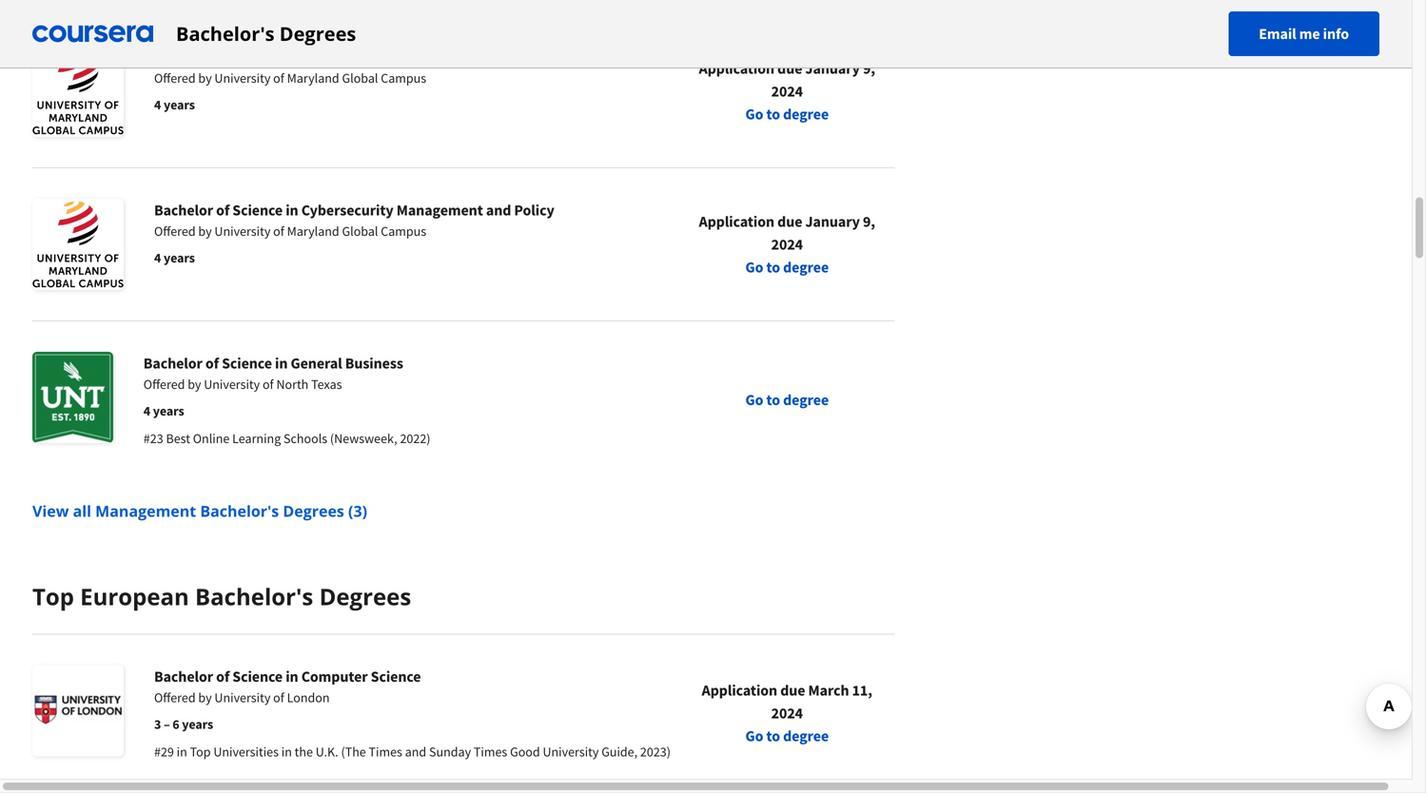 Task type: describe. For each thing, give the bounding box(es) containing it.
offered for general
[[144, 376, 185, 393]]

4 inside bachelor of science in general business offered by university of north texas 4 years
[[144, 403, 150, 420]]

bachelor of science in cybersecurity management and policy offered by university of maryland global campus 4 years
[[154, 201, 555, 266]]

and inside bachelor of science in cybersecurity management and policy offered by university of maryland global campus 4 years
[[486, 201, 511, 220]]

by for cybersecurity
[[198, 69, 212, 87]]

(3)
[[348, 501, 367, 522]]

to for bachelor of science in computer science
[[767, 727, 780, 746]]

offered for computer
[[154, 689, 196, 707]]

university inside bachelor of science in cybersecurity management and policy offered by university of maryland global campus 4 years
[[215, 223, 271, 240]]

cybersecurity for technology
[[301, 48, 394, 67]]

management inside bachelor of science in cybersecurity management and policy offered by university of maryland global campus 4 years
[[397, 201, 483, 220]]

application for management
[[699, 212, 775, 231]]

4 inside bachelor of science in cybersecurity management and policy offered by university of maryland global campus 4 years
[[154, 249, 161, 266]]

business
[[345, 354, 403, 373]]

global inside bachelor of science in cybersecurity management and policy offered by university of maryland global campus 4 years
[[342, 223, 378, 240]]

bachelor for business
[[144, 354, 203, 373]]

science for science
[[232, 668, 283, 687]]

go for bachelor of science in cybersecurity management and policy
[[746, 258, 764, 277]]

2024 for technology
[[771, 82, 803, 101]]

campus inside bachelor of science in cybersecurity technology offered by university of maryland global campus 4 years
[[381, 69, 427, 87]]

policy
[[514, 201, 555, 220]]

global inside bachelor of science in cybersecurity technology offered by university of maryland global campus 4 years
[[342, 69, 378, 87]]

years inside bachelor of science in cybersecurity management and policy offered by university of maryland global campus 4 years
[[164, 249, 195, 266]]

0 horizontal spatial management
[[95, 501, 196, 522]]

6
[[173, 716, 179, 733]]

(the
[[341, 744, 366, 761]]

science for management
[[232, 201, 283, 220]]

bachelor of science in computer science offered by university of london 3 – 6 years
[[154, 668, 421, 733]]

january for bachelor of science in cybersecurity management and policy
[[806, 212, 860, 231]]

due for technology
[[778, 59, 803, 78]]

go for bachelor of science in cybersecurity technology
[[746, 105, 764, 124]]

application due january 9, 2024 go to degree for bachelor of science in cybersecurity technology
[[699, 59, 876, 124]]

science for technology
[[232, 48, 283, 67]]

bachelor for technology
[[154, 48, 213, 67]]

2 vertical spatial bachelor's
[[195, 581, 313, 612]]

good
[[510, 744, 540, 761]]

university of north texas image
[[32, 352, 113, 443]]

by for computer
[[198, 689, 212, 707]]

science for business
[[222, 354, 272, 373]]

u.k.
[[316, 744, 338, 761]]

2024 inside application due march 11, 2024 go to degree
[[771, 704, 803, 723]]

university of maryland global campus image for bachelor of science in cybersecurity management and policy
[[32, 199, 124, 290]]

application for technology
[[699, 59, 775, 78]]

3
[[154, 716, 161, 733]]

view all management bachelor's degrees (3)
[[32, 501, 367, 522]]

me
[[1300, 24, 1321, 43]]

north
[[276, 376, 309, 393]]

bachelor of science in cybersecurity technology offered by university of maryland global campus 4 years
[[154, 48, 473, 113]]

0 vertical spatial top
[[32, 581, 74, 612]]

email me info button
[[1229, 11, 1380, 56]]

in for management
[[286, 201, 298, 220]]

sunday
[[429, 744, 471, 761]]

learning
[[232, 430, 281, 447]]

#29
[[154, 744, 174, 761]]

university of london image
[[32, 666, 124, 757]]

due inside application due march 11, 2024 go to degree
[[781, 681, 806, 700]]

#29 in top universities in the u.k. (the times and sunday times good university guide, 2023)
[[154, 744, 671, 761]]

0 vertical spatial bachelor's
[[176, 20, 275, 47]]

years inside bachelor of science in general business offered by university of north texas 4 years
[[153, 403, 184, 420]]

info
[[1323, 24, 1349, 43]]

due for management
[[778, 212, 803, 231]]

0 vertical spatial degrees
[[280, 20, 356, 47]]

coursera image
[[32, 19, 153, 49]]

texas
[[311, 376, 342, 393]]

offered for cybersecurity
[[154, 69, 196, 87]]



Task type: vqa. For each thing, say whether or not it's contained in the screenshot.
"email
no



Task type: locate. For each thing, give the bounding box(es) containing it.
application due january 9, 2024 go to degree
[[699, 59, 876, 124], [699, 212, 876, 277]]

bachelor inside bachelor of science in cybersecurity management and policy offered by university of maryland global campus 4 years
[[154, 201, 213, 220]]

0 horizontal spatial times
[[369, 744, 402, 761]]

2 2024 from the top
[[771, 235, 803, 254]]

2 vertical spatial degrees
[[319, 581, 411, 612]]

bachelor inside bachelor of science in cybersecurity technology offered by university of maryland global campus 4 years
[[154, 48, 213, 67]]

0 vertical spatial global
[[342, 69, 378, 87]]

degree for bachelor of science in cybersecurity management and policy
[[783, 258, 829, 277]]

(newsweek,
[[330, 430, 397, 447]]

#23 best online learning schools (newsweek, 2022)
[[144, 430, 431, 447]]

2 global from the top
[[342, 223, 378, 240]]

1 vertical spatial due
[[778, 212, 803, 231]]

2 9, from the top
[[863, 212, 876, 231]]

offered inside bachelor of science in cybersecurity management and policy offered by university of maryland global campus 4 years
[[154, 223, 196, 240]]

in for science
[[286, 668, 298, 687]]

0 vertical spatial 4
[[154, 96, 161, 113]]

1 university of maryland global campus image from the top
[[32, 46, 124, 137]]

go to degree
[[746, 391, 829, 410]]

degrees left (3) at the bottom of page
[[283, 501, 344, 522]]

campus
[[381, 69, 427, 87], [381, 223, 427, 240]]

0 vertical spatial application due january 9, 2024 go to degree
[[699, 59, 876, 124]]

science
[[232, 48, 283, 67], [232, 201, 283, 220], [222, 354, 272, 373], [232, 668, 283, 687], [371, 668, 421, 687]]

3 go from the top
[[746, 391, 764, 410]]

degree inside application due march 11, 2024 go to degree
[[783, 727, 829, 746]]

#23
[[144, 430, 163, 447]]

1 vertical spatial university of maryland global campus image
[[32, 199, 124, 290]]

0 vertical spatial and
[[486, 201, 511, 220]]

university for general
[[204, 376, 260, 393]]

2023)
[[640, 744, 671, 761]]

all
[[73, 501, 91, 522]]

0 horizontal spatial and
[[405, 744, 427, 761]]

9,
[[863, 59, 876, 78], [863, 212, 876, 231]]

top
[[32, 581, 74, 612], [190, 744, 211, 761]]

january
[[806, 59, 860, 78], [806, 212, 860, 231]]

9, for bachelor of science in cybersecurity management and policy
[[863, 212, 876, 231]]

top european bachelor's degrees
[[32, 581, 411, 612]]

2024
[[771, 82, 803, 101], [771, 235, 803, 254], [771, 704, 803, 723]]

4 degree from the top
[[783, 727, 829, 746]]

guide,
[[602, 744, 638, 761]]

by inside bachelor of science in cybersecurity technology offered by university of maryland global campus 4 years
[[198, 69, 212, 87]]

universities
[[213, 744, 279, 761]]

top right #29
[[190, 744, 211, 761]]

and
[[486, 201, 511, 220], [405, 744, 427, 761]]

of
[[216, 48, 230, 67], [273, 69, 284, 87], [216, 201, 230, 220], [273, 223, 284, 240], [205, 354, 219, 373], [263, 376, 274, 393], [216, 668, 230, 687], [273, 689, 284, 707]]

degree
[[783, 105, 829, 124], [783, 258, 829, 277], [783, 391, 829, 410], [783, 727, 829, 746]]

technology
[[397, 48, 473, 67]]

degree for bachelor of science in cybersecurity technology
[[783, 105, 829, 124]]

–
[[164, 716, 170, 733]]

by inside bachelor of science in general business offered by university of north texas 4 years
[[188, 376, 201, 393]]

campus inside bachelor of science in cybersecurity management and policy offered by university of maryland global campus 4 years
[[381, 223, 427, 240]]

online
[[193, 430, 230, 447]]

3 to from the top
[[767, 391, 780, 410]]

times right (the
[[369, 744, 402, 761]]

1 vertical spatial bachelor's
[[200, 501, 279, 522]]

1 vertical spatial top
[[190, 744, 211, 761]]

1 vertical spatial 2024
[[771, 235, 803, 254]]

university of maryland global campus image for bachelor of science in cybersecurity technology
[[32, 46, 124, 137]]

application due january 9, 2024 go to degree for bachelor of science in cybersecurity management and policy
[[699, 212, 876, 277]]

1 vertical spatial application
[[699, 212, 775, 231]]

1 degree from the top
[[783, 105, 829, 124]]

1 9, from the top
[[863, 59, 876, 78]]

in inside bachelor of science in general business offered by university of north texas 4 years
[[275, 354, 288, 373]]

0 vertical spatial due
[[778, 59, 803, 78]]

2024 for management
[[771, 235, 803, 254]]

offered
[[154, 69, 196, 87], [154, 223, 196, 240], [144, 376, 185, 393], [154, 689, 196, 707]]

maryland inside bachelor of science in cybersecurity technology offered by university of maryland global campus 4 years
[[287, 69, 339, 87]]

times left good in the left bottom of the page
[[474, 744, 508, 761]]

2 degree from the top
[[783, 258, 829, 277]]

cybersecurity inside bachelor of science in cybersecurity technology offered by university of maryland global campus 4 years
[[301, 48, 394, 67]]

by inside bachelor of science in cybersecurity management and policy offered by university of maryland global campus 4 years
[[198, 223, 212, 240]]

years inside bachelor of science in cybersecurity technology offered by university of maryland global campus 4 years
[[164, 96, 195, 113]]

degrees up bachelor of science in cybersecurity technology offered by university of maryland global campus 4 years
[[280, 20, 356, 47]]

offered inside bachelor of science in general business offered by university of north texas 4 years
[[144, 376, 185, 393]]

and left policy
[[486, 201, 511, 220]]

in inside bachelor of science in computer science offered by university of london 3 – 6 years
[[286, 668, 298, 687]]

bachelor's degrees
[[176, 20, 356, 47]]

european
[[80, 581, 189, 612]]

bachelor for management
[[154, 201, 213, 220]]

email
[[1259, 24, 1297, 43]]

by
[[198, 69, 212, 87], [198, 223, 212, 240], [188, 376, 201, 393], [198, 689, 212, 707]]

degree for bachelor of science in computer science
[[783, 727, 829, 746]]

view all management bachelor's degrees (3) link
[[32, 501, 367, 522]]

maryland
[[287, 69, 339, 87], [287, 223, 339, 240]]

and left sunday
[[405, 744, 427, 761]]

4 go from the top
[[746, 727, 764, 746]]

4 inside bachelor of science in cybersecurity technology offered by university of maryland global campus 4 years
[[154, 96, 161, 113]]

best
[[166, 430, 190, 447]]

top left european
[[32, 581, 74, 612]]

1 vertical spatial application due january 9, 2024 go to degree
[[699, 212, 876, 277]]

1 times from the left
[[369, 744, 402, 761]]

2 vertical spatial 2024
[[771, 704, 803, 723]]

0 horizontal spatial top
[[32, 581, 74, 612]]

march
[[808, 681, 849, 700]]

science inside bachelor of science in cybersecurity management and policy offered by university of maryland global campus 4 years
[[232, 201, 283, 220]]

degrees
[[280, 20, 356, 47], [283, 501, 344, 522], [319, 581, 411, 612]]

to inside application due march 11, 2024 go to degree
[[767, 727, 780, 746]]

0 vertical spatial management
[[397, 201, 483, 220]]

11,
[[852, 681, 873, 700]]

0 vertical spatial maryland
[[287, 69, 339, 87]]

go inside application due march 11, 2024 go to degree
[[746, 727, 764, 746]]

university inside bachelor of science in general business offered by university of north texas 4 years
[[204, 376, 260, 393]]

1 horizontal spatial management
[[397, 201, 483, 220]]

2 maryland from the top
[[287, 223, 339, 240]]

bachelor inside bachelor of science in computer science offered by university of london 3 – 6 years
[[154, 668, 213, 687]]

by inside bachelor of science in computer science offered by university of london 3 – 6 years
[[198, 689, 212, 707]]

science inside bachelor of science in general business offered by university of north texas 4 years
[[222, 354, 272, 373]]

4 to from the top
[[767, 727, 780, 746]]

2 university of maryland global campus image from the top
[[32, 199, 124, 290]]

application
[[699, 59, 775, 78], [699, 212, 775, 231], [702, 681, 778, 700]]

offered inside bachelor of science in cybersecurity technology offered by university of maryland global campus 4 years
[[154, 69, 196, 87]]

cybersecurity
[[301, 48, 394, 67], [301, 201, 394, 220]]

0 vertical spatial campus
[[381, 69, 427, 87]]

bachelor of science in general business offered by university of north texas 4 years
[[144, 354, 403, 420]]

management left policy
[[397, 201, 483, 220]]

1 go from the top
[[746, 105, 764, 124]]

1 global from the top
[[342, 69, 378, 87]]

by for general
[[188, 376, 201, 393]]

times
[[369, 744, 402, 761], [474, 744, 508, 761]]

science inside bachelor of science in cybersecurity technology offered by university of maryland global campus 4 years
[[232, 48, 283, 67]]

0 vertical spatial january
[[806, 59, 860, 78]]

years inside bachelor of science in computer science offered by university of london 3 – 6 years
[[182, 716, 213, 733]]

0 vertical spatial 2024
[[771, 82, 803, 101]]

1 vertical spatial cybersecurity
[[301, 201, 394, 220]]

go
[[746, 105, 764, 124], [746, 258, 764, 277], [746, 391, 764, 410], [746, 727, 764, 746]]

1 horizontal spatial top
[[190, 744, 211, 761]]

due
[[778, 59, 803, 78], [778, 212, 803, 231], [781, 681, 806, 700]]

cybersecurity for management
[[301, 201, 394, 220]]

2 to from the top
[[767, 258, 780, 277]]

bachelor for science
[[154, 668, 213, 687]]

3 2024 from the top
[[771, 704, 803, 723]]

9, for bachelor of science in cybersecurity technology
[[863, 59, 876, 78]]

0 vertical spatial cybersecurity
[[301, 48, 394, 67]]

to for bachelor of science in cybersecurity technology
[[767, 105, 780, 124]]

schools
[[284, 430, 328, 447]]

2 go from the top
[[746, 258, 764, 277]]

2022)
[[400, 430, 431, 447]]

university inside bachelor of science in computer science offered by university of london 3 – 6 years
[[215, 689, 271, 707]]

january for bachelor of science in cybersecurity technology
[[806, 59, 860, 78]]

1 vertical spatial degrees
[[283, 501, 344, 522]]

1 2024 from the top
[[771, 82, 803, 101]]

1 vertical spatial campus
[[381, 223, 427, 240]]

1 horizontal spatial and
[[486, 201, 511, 220]]

university for cybersecurity
[[215, 69, 271, 87]]

general
[[291, 354, 342, 373]]

global
[[342, 69, 378, 87], [342, 223, 378, 240]]

application inside application due march 11, 2024 go to degree
[[702, 681, 778, 700]]

university inside bachelor of science in cybersecurity technology offered by university of maryland global campus 4 years
[[215, 69, 271, 87]]

london
[[287, 689, 330, 707]]

the
[[295, 744, 313, 761]]

1 vertical spatial and
[[405, 744, 427, 761]]

in for business
[[275, 354, 288, 373]]

1 maryland from the top
[[287, 69, 339, 87]]

in
[[286, 48, 298, 67], [286, 201, 298, 220], [275, 354, 288, 373], [286, 668, 298, 687], [177, 744, 187, 761], [281, 744, 292, 761]]

in inside bachelor of science in cybersecurity management and policy offered by university of maryland global campus 4 years
[[286, 201, 298, 220]]

application due march 11, 2024 go to degree
[[702, 681, 873, 746]]

university
[[215, 69, 271, 87], [215, 223, 271, 240], [204, 376, 260, 393], [215, 689, 271, 707], [543, 744, 599, 761]]

to for bachelor of science in cybersecurity management and policy
[[767, 258, 780, 277]]

view
[[32, 501, 69, 522]]

2 times from the left
[[474, 744, 508, 761]]

2 cybersecurity from the top
[[301, 201, 394, 220]]

4
[[154, 96, 161, 113], [154, 249, 161, 266], [144, 403, 150, 420]]

go for bachelor of science in computer science
[[746, 727, 764, 746]]

2 application due january 9, 2024 go to degree from the top
[[699, 212, 876, 277]]

bachelor
[[154, 48, 213, 67], [154, 201, 213, 220], [144, 354, 203, 373], [154, 668, 213, 687]]

2 vertical spatial 4
[[144, 403, 150, 420]]

1 to from the top
[[767, 105, 780, 124]]

maryland inside bachelor of science in cybersecurity management and policy offered by university of maryland global campus 4 years
[[287, 223, 339, 240]]

computer
[[301, 668, 368, 687]]

1 vertical spatial january
[[806, 212, 860, 231]]

1 campus from the top
[[381, 69, 427, 87]]

cybersecurity inside bachelor of science in cybersecurity management and policy offered by university of maryland global campus 4 years
[[301, 201, 394, 220]]

years
[[164, 96, 195, 113], [164, 249, 195, 266], [153, 403, 184, 420], [182, 716, 213, 733]]

university of maryland global campus image
[[32, 46, 124, 137], [32, 199, 124, 290]]

email me info
[[1259, 24, 1349, 43]]

3 degree from the top
[[783, 391, 829, 410]]

1 cybersecurity from the top
[[301, 48, 394, 67]]

0 vertical spatial application
[[699, 59, 775, 78]]

to
[[767, 105, 780, 124], [767, 258, 780, 277], [767, 391, 780, 410], [767, 727, 780, 746]]

1 january from the top
[[806, 59, 860, 78]]

1 vertical spatial 9,
[[863, 212, 876, 231]]

bachelor's
[[176, 20, 275, 47], [200, 501, 279, 522], [195, 581, 313, 612]]

1 vertical spatial global
[[342, 223, 378, 240]]

1 vertical spatial 4
[[154, 249, 161, 266]]

management
[[397, 201, 483, 220], [95, 501, 196, 522]]

in inside bachelor of science in cybersecurity technology offered by university of maryland global campus 4 years
[[286, 48, 298, 67]]

offered inside bachelor of science in computer science offered by university of london 3 – 6 years
[[154, 689, 196, 707]]

1 vertical spatial maryland
[[287, 223, 339, 240]]

2 vertical spatial due
[[781, 681, 806, 700]]

bachelor inside bachelor of science in general business offered by university of north texas 4 years
[[144, 354, 203, 373]]

university for computer
[[215, 689, 271, 707]]

in for technology
[[286, 48, 298, 67]]

0 vertical spatial university of maryland global campus image
[[32, 46, 124, 137]]

1 vertical spatial management
[[95, 501, 196, 522]]

management right all
[[95, 501, 196, 522]]

2 january from the top
[[806, 212, 860, 231]]

2 campus from the top
[[381, 223, 427, 240]]

0 vertical spatial 9,
[[863, 59, 876, 78]]

2 vertical spatial application
[[702, 681, 778, 700]]

1 application due january 9, 2024 go to degree from the top
[[699, 59, 876, 124]]

1 horizontal spatial times
[[474, 744, 508, 761]]

degrees up the computer
[[319, 581, 411, 612]]



